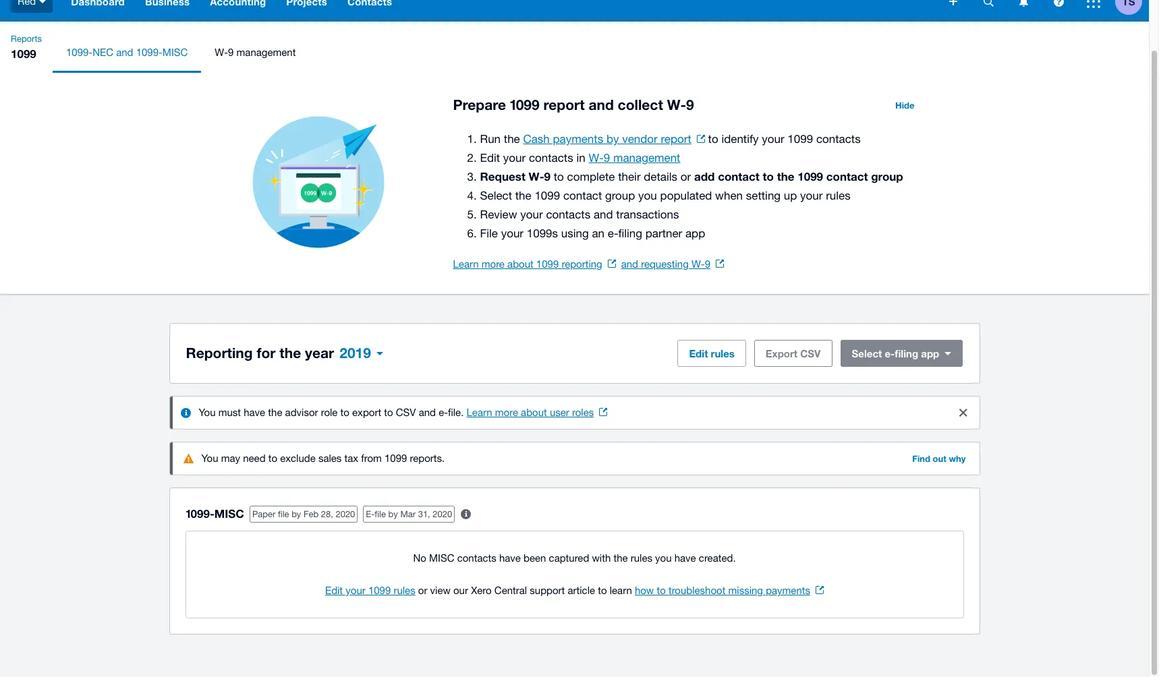 Task type: vqa. For each thing, say whether or not it's contained in the screenshot.
Reporting for the year
yes



Task type: locate. For each thing, give the bounding box(es) containing it.
1 horizontal spatial edit
[[480, 151, 500, 165]]

you left may
[[201, 453, 218, 464]]

2020 right 31,
[[433, 509, 452, 519]]

2 horizontal spatial edit
[[689, 347, 708, 360]]

file
[[278, 509, 289, 519], [375, 509, 386, 519]]

payments up the in
[[553, 132, 603, 146]]

payments
[[553, 132, 603, 146], [766, 585, 810, 596]]

to right how
[[657, 585, 666, 596]]

by
[[607, 132, 619, 146], [292, 509, 301, 519], [388, 509, 398, 519]]

0 vertical spatial filing
[[618, 227, 642, 240]]

0 vertical spatial more
[[482, 258, 505, 270]]

1 horizontal spatial payments
[[766, 585, 810, 596]]

svg image
[[39, 0, 46, 3], [949, 0, 957, 5], [1019, 0, 1028, 6], [1087, 0, 1100, 8]]

or left view
[[418, 585, 427, 596]]

menu containing 1099-nec and 1099-misc
[[53, 32, 1149, 73]]

must
[[218, 407, 241, 418]]

0 horizontal spatial svg image
[[983, 0, 994, 6]]

select
[[480, 189, 512, 202], [852, 347, 882, 360]]

2020
[[336, 509, 355, 519], [433, 509, 452, 519]]

filing inside "popup button"
[[895, 347, 918, 360]]

2 svg image from the left
[[949, 0, 957, 5]]

add
[[694, 169, 715, 184]]

more down "file"
[[482, 258, 505, 270]]

0 horizontal spatial or
[[418, 585, 427, 596]]

you left must
[[199, 407, 216, 418]]

menu
[[53, 32, 1149, 73]]

by left feb
[[292, 509, 301, 519]]

3 svg image from the left
[[1019, 0, 1028, 6]]

9 inside menu
[[228, 47, 234, 58]]

by left the vendor
[[607, 132, 619, 146]]

edit
[[480, 151, 500, 165], [689, 347, 708, 360], [325, 585, 343, 596]]

how
[[635, 585, 654, 596]]

or left add
[[681, 170, 691, 184]]

the left the advisor
[[268, 407, 282, 418]]

file.
[[448, 407, 464, 418]]

to right role
[[340, 407, 349, 418]]

1 vertical spatial management
[[613, 151, 680, 165]]

nec
[[93, 47, 113, 58]]

transactions
[[616, 208, 679, 221]]

1099-nec and 1099-misc
[[66, 47, 188, 58]]

2020 right 28,
[[336, 509, 355, 519]]

1 horizontal spatial filing
[[895, 347, 918, 360]]

1 vertical spatial or
[[418, 585, 427, 596]]

1 vertical spatial you
[[201, 453, 218, 464]]

0 vertical spatial you
[[199, 407, 216, 418]]

1 horizontal spatial csv
[[800, 347, 821, 360]]

1 horizontal spatial file
[[375, 509, 386, 519]]

2 horizontal spatial by
[[607, 132, 619, 146]]

1 file from the left
[[278, 509, 289, 519]]

1099- right "reports 1099"
[[66, 47, 93, 58]]

1 vertical spatial report
[[661, 132, 692, 146]]

1099 down 'reports' link
[[11, 47, 36, 61]]

1 horizontal spatial select
[[852, 347, 882, 360]]

w- inside menu
[[215, 47, 228, 58]]

and up 'an'
[[594, 208, 613, 221]]

about down 1099s
[[507, 258, 534, 270]]

2 horizontal spatial e-
[[885, 347, 895, 360]]

2 vertical spatial misc
[[429, 553, 454, 564]]

file left mar
[[375, 509, 386, 519]]

1 vertical spatial w-9 management link
[[589, 151, 680, 165]]

you up the transactions
[[638, 189, 657, 202]]

report right the vendor
[[661, 132, 692, 146]]

1 horizontal spatial svg image
[[1054, 0, 1064, 6]]

9
[[228, 47, 234, 58], [686, 96, 694, 113], [604, 151, 610, 165], [544, 169, 551, 184], [705, 258, 710, 270]]

0 horizontal spatial misc
[[162, 47, 188, 58]]

year
[[305, 345, 334, 362]]

misc inside menu
[[162, 47, 188, 58]]

from
[[361, 453, 382, 464]]

0 vertical spatial e-
[[608, 227, 618, 240]]

1 horizontal spatial app
[[921, 347, 939, 360]]

2019 button
[[334, 340, 389, 367]]

report
[[544, 96, 585, 113], [661, 132, 692, 146]]

1099-misc
[[186, 507, 244, 521]]

1099-nec and 1099-misc link
[[53, 32, 201, 73]]

1 2020 from the left
[[336, 509, 355, 519]]

1099 inside "reports 1099"
[[11, 47, 36, 61]]

to left complete
[[554, 170, 564, 184]]

contacts
[[816, 132, 861, 146], [529, 151, 573, 165], [546, 208, 591, 221], [457, 553, 496, 564]]

main content
[[0, 73, 1149, 664]]

your
[[762, 132, 784, 146], [503, 151, 526, 165], [800, 189, 823, 202], [520, 208, 543, 221], [501, 227, 524, 240], [346, 585, 366, 596]]

export csv button
[[754, 340, 832, 367]]

about left user
[[521, 407, 547, 418]]

2 svg image from the left
[[1054, 0, 1064, 6]]

to right need
[[268, 453, 277, 464]]

1 horizontal spatial by
[[388, 509, 398, 519]]

paper
[[252, 509, 276, 519]]

in
[[577, 151, 585, 165]]

1 vertical spatial e-
[[885, 347, 895, 360]]

with
[[592, 553, 611, 564]]

1 horizontal spatial management
[[613, 151, 680, 165]]

0 vertical spatial or
[[681, 170, 691, 184]]

0 horizontal spatial payments
[[553, 132, 603, 146]]

0 horizontal spatial app
[[686, 227, 705, 240]]

or inside edit your contacts in w-9 management request w-9 to complete their details or add contact to the 1099 contact group select the 1099 contact group you populated when setting up your rules review your contacts and transactions file your 1099s using an e-filing partner app
[[681, 170, 691, 184]]

0 vertical spatial report
[[544, 96, 585, 113]]

1 svg image from the left
[[983, 0, 994, 6]]

1099 right from
[[385, 453, 407, 464]]

may
[[221, 453, 240, 464]]

cash
[[523, 132, 550, 146]]

export csv
[[766, 347, 821, 360]]

1099 up up
[[788, 132, 813, 146]]

0 vertical spatial misc
[[162, 47, 188, 58]]

paper file by feb 28, 2020
[[252, 509, 355, 519]]

reporting for the year
[[186, 345, 334, 362]]

rules
[[826, 189, 851, 202], [711, 347, 735, 360], [631, 553, 652, 564], [394, 585, 415, 596]]

support
[[530, 585, 565, 596]]

you up troubleshoot
[[655, 553, 672, 564]]

0 vertical spatial edit
[[480, 151, 500, 165]]

1099- right nec on the left
[[136, 47, 163, 58]]

0 vertical spatial app
[[686, 227, 705, 240]]

find out why
[[912, 453, 966, 464]]

and
[[116, 47, 133, 58], [589, 96, 614, 113], [594, 208, 613, 221], [621, 258, 638, 270], [419, 407, 436, 418]]

1 vertical spatial group
[[605, 189, 635, 202]]

have left been
[[499, 553, 521, 564]]

1 vertical spatial app
[[921, 347, 939, 360]]

0 horizontal spatial file
[[278, 509, 289, 519]]

and requesting w-9
[[621, 258, 710, 270]]

svg image
[[983, 0, 994, 6], [1054, 0, 1064, 6]]

rules inside 'button'
[[711, 347, 735, 360]]

the right run
[[504, 132, 520, 146]]

and left 'file.'
[[419, 407, 436, 418]]

1 horizontal spatial group
[[871, 169, 903, 184]]

why
[[949, 453, 966, 464]]

0 horizontal spatial csv
[[396, 407, 416, 418]]

2 vertical spatial edit
[[325, 585, 343, 596]]

1 horizontal spatial report
[[661, 132, 692, 146]]

rules right up
[[826, 189, 851, 202]]

0 vertical spatial you
[[638, 189, 657, 202]]

you for you must have the advisor role to export to csv and e-file. learn more about user roles
[[199, 407, 216, 418]]

and left requesting
[[621, 258, 638, 270]]

0 horizontal spatial group
[[605, 189, 635, 202]]

1099- for 1099-misc
[[186, 507, 214, 521]]

have left "created."
[[675, 553, 696, 564]]

1 vertical spatial more
[[495, 407, 518, 418]]

to identify your 1099 contacts
[[705, 132, 861, 146]]

more
[[482, 258, 505, 270], [495, 407, 518, 418]]

by for paper file by feb 28, 2020
[[292, 509, 301, 519]]

0 horizontal spatial by
[[292, 509, 301, 519]]

reports link
[[5, 32, 47, 46]]

1099 down 1099s
[[536, 258, 559, 270]]

0 horizontal spatial have
[[244, 407, 265, 418]]

0 horizontal spatial edit
[[325, 585, 343, 596]]

need
[[243, 453, 266, 464]]

0 horizontal spatial w-9 management link
[[201, 32, 309, 73]]

warning icon image left may
[[183, 454, 193, 464]]

2 horizontal spatial contact
[[826, 169, 868, 184]]

app
[[686, 227, 705, 240], [921, 347, 939, 360]]

1099 up 1099s
[[535, 189, 560, 202]]

0 vertical spatial select
[[480, 189, 512, 202]]

2 horizontal spatial misc
[[429, 553, 454, 564]]

2020 for mar 31, 2020
[[433, 509, 452, 519]]

reporting
[[562, 258, 602, 270]]

2 vertical spatial e-
[[439, 407, 448, 418]]

misc
[[162, 47, 188, 58], [214, 507, 244, 521], [429, 553, 454, 564]]

learn
[[453, 258, 479, 270], [467, 407, 492, 418]]

troubleshoot
[[669, 585, 726, 596]]

1 vertical spatial learn
[[467, 407, 492, 418]]

file for e-
[[375, 509, 386, 519]]

management
[[237, 47, 296, 58], [613, 151, 680, 165]]

more right 'file.'
[[495, 407, 518, 418]]

0 horizontal spatial select
[[480, 189, 512, 202]]

1 horizontal spatial 2020
[[433, 509, 452, 519]]

learn more about 1099 reporting link
[[453, 258, 616, 270]]

1 vertical spatial misc
[[214, 507, 244, 521]]

1 vertical spatial edit
[[689, 347, 708, 360]]

0 horizontal spatial filing
[[618, 227, 642, 240]]

0 horizontal spatial 2020
[[336, 509, 355, 519]]

payments right "missing"
[[766, 585, 810, 596]]

1 vertical spatial csv
[[396, 407, 416, 418]]

file right paper
[[278, 509, 289, 519]]

warning icon image left must
[[180, 408, 191, 418]]

0 vertical spatial csv
[[800, 347, 821, 360]]

and right nec on the left
[[116, 47, 133, 58]]

have right must
[[244, 407, 265, 418]]

1 horizontal spatial misc
[[214, 507, 244, 521]]

2 horizontal spatial 1099-
[[186, 507, 214, 521]]

1099-
[[66, 47, 93, 58], [136, 47, 163, 58], [186, 507, 214, 521]]

2 file from the left
[[375, 509, 386, 519]]

2 2020 from the left
[[433, 509, 452, 519]]

have
[[244, 407, 265, 418], [499, 553, 521, 564], [675, 553, 696, 564]]

by left mar
[[388, 509, 398, 519]]

0 horizontal spatial 1099-
[[66, 47, 93, 58]]

w-9 management link for to identify your 1099 contacts
[[589, 151, 680, 165]]

the right with
[[614, 553, 628, 564]]

hide
[[895, 100, 915, 111]]

w-
[[215, 47, 228, 58], [667, 96, 686, 113], [589, 151, 604, 165], [529, 169, 544, 184], [692, 258, 705, 270]]

csv
[[800, 347, 821, 360], [396, 407, 416, 418]]

report up run the cash payments by vendor report
[[544, 96, 585, 113]]

reports.
[[410, 453, 445, 464]]

1099- left paper
[[186, 507, 214, 521]]

exclude
[[280, 453, 316, 464]]

1099
[[11, 47, 36, 61], [510, 96, 540, 113], [788, 132, 813, 146], [798, 169, 823, 184], [535, 189, 560, 202], [536, 258, 559, 270], [385, 453, 407, 464], [368, 585, 391, 596]]

1 vertical spatial select
[[852, 347, 882, 360]]

edit inside edit your contacts in w-9 management request w-9 to complete their details or add contact to the 1099 contact group select the 1099 contact group you populated when setting up your rules review your contacts and transactions file your 1099s using an e-filing partner app
[[480, 151, 500, 165]]

0 horizontal spatial e-
[[439, 407, 448, 418]]

article
[[568, 585, 595, 596]]

1 horizontal spatial or
[[681, 170, 691, 184]]

edit for 9
[[480, 151, 500, 165]]

warning icon image
[[180, 408, 191, 418], [183, 454, 193, 464]]

to left learn
[[598, 585, 607, 596]]

1 vertical spatial about
[[521, 407, 547, 418]]

central
[[494, 585, 527, 596]]

1 horizontal spatial e-
[[608, 227, 618, 240]]

request
[[480, 169, 526, 184]]

details
[[644, 170, 677, 184]]

e-
[[608, 227, 618, 240], [885, 347, 895, 360], [439, 407, 448, 418]]

0 horizontal spatial management
[[237, 47, 296, 58]]

collect
[[618, 96, 663, 113]]

you for you may need to exclude sales tax from 1099 reports.
[[201, 453, 218, 464]]

0 vertical spatial w-9 management link
[[201, 32, 309, 73]]

1 vertical spatial payments
[[766, 585, 810, 596]]

sales
[[318, 453, 342, 464]]

1 vertical spatial filing
[[895, 347, 918, 360]]

0 vertical spatial warning icon image
[[180, 408, 191, 418]]

1 horizontal spatial w-9 management link
[[589, 151, 680, 165]]

rules left export
[[711, 347, 735, 360]]



Task type: describe. For each thing, give the bounding box(es) containing it.
0 horizontal spatial report
[[544, 96, 585, 113]]

select e-filing app button
[[840, 340, 963, 367]]

file
[[480, 227, 498, 240]]

e- inside "popup button"
[[885, 347, 895, 360]]

export
[[352, 407, 381, 418]]

role
[[321, 407, 338, 418]]

our
[[453, 585, 468, 596]]

identify
[[722, 132, 759, 146]]

to right export
[[384, 407, 393, 418]]

app inside edit your contacts in w-9 management request w-9 to complete their details or add contact to the 1099 contact group select the 1099 contact group you populated when setting up your rules review your contacts and transactions file your 1099s using an e-filing partner app
[[686, 227, 705, 240]]

select inside edit your contacts in w-9 management request w-9 to complete their details or add contact to the 1099 contact group select the 1099 contact group you populated when setting up your rules review your contacts and transactions file your 1099s using an e-filing partner app
[[480, 189, 512, 202]]

no misc contacts have been captured with the rules you have created.
[[413, 553, 736, 564]]

advisor
[[285, 407, 318, 418]]

been
[[524, 553, 546, 564]]

edit inside 'button'
[[689, 347, 708, 360]]

complete
[[567, 170, 615, 184]]

an
[[592, 227, 605, 240]]

captured
[[549, 553, 589, 564]]

review
[[480, 208, 517, 221]]

roles
[[572, 407, 594, 418]]

export
[[766, 347, 798, 360]]

tax
[[344, 453, 358, 464]]

management inside edit your contacts in w-9 management request w-9 to complete their details or add contact to the 1099 contact group select the 1099 contact group you populated when setting up your rules review your contacts and transactions file your 1099s using an e-filing partner app
[[613, 151, 680, 165]]

by for e-file by mar 31, 2020
[[388, 509, 398, 519]]

edit rules
[[689, 347, 735, 360]]

4 svg image from the left
[[1087, 0, 1100, 8]]

0 vertical spatial payments
[[553, 132, 603, 146]]

file for paper
[[278, 509, 289, 519]]

reports
[[11, 34, 42, 44]]

edit your 1099 rules link
[[325, 585, 415, 596]]

0 vertical spatial about
[[507, 258, 534, 270]]

find out why button
[[904, 448, 974, 470]]

filing inside edit your contacts in w-9 management request w-9 to complete their details or add contact to the 1099 contact group select the 1099 contact group you populated when setting up your rules review your contacts and transactions file your 1099s using an e-filing partner app
[[618, 227, 642, 240]]

and inside edit your contacts in w-9 management request w-9 to complete their details or add contact to the 1099 contact group select the 1099 contact group you populated when setting up your rules review your contacts and transactions file your 1099s using an e-filing partner app
[[594, 208, 613, 221]]

vendor
[[622, 132, 658, 146]]

edit rules button
[[678, 340, 746, 367]]

1 horizontal spatial have
[[499, 553, 521, 564]]

edit your 1099 rules or view our xero central support article to learn how to troubleshoot missing payments
[[325, 585, 810, 596]]

requesting
[[641, 258, 689, 270]]

0 vertical spatial management
[[237, 47, 296, 58]]

0 vertical spatial learn
[[453, 258, 479, 270]]

to up setting
[[763, 169, 774, 184]]

no
[[413, 553, 426, 564]]

close button
[[950, 399, 977, 426]]

edit for support
[[325, 585, 343, 596]]

for
[[257, 345, 276, 362]]

their
[[618, 170, 641, 184]]

out
[[933, 453, 947, 464]]

reporting
[[186, 345, 253, 362]]

2 horizontal spatial have
[[675, 553, 696, 564]]

1099- for 1099-nec and 1099-misc
[[66, 47, 93, 58]]

prepare 1099 report and collect w-9
[[453, 96, 694, 113]]

1099 down to identify your 1099 contacts on the top right of the page
[[798, 169, 823, 184]]

close image
[[959, 409, 967, 417]]

rules inside edit your contacts in w-9 management request w-9 to complete their details or add contact to the 1099 contact group select the 1099 contact group you populated when setting up your rules review your contacts and transactions file your 1099s using an e-filing partner app
[[826, 189, 851, 202]]

edit your contacts in w-9 management request w-9 to complete their details or add contact to the 1099 contact group select the 1099 contact group you populated when setting up your rules review your contacts and transactions file your 1099s using an e-filing partner app
[[480, 151, 903, 240]]

rules down no
[[394, 585, 415, 596]]

and inside menu
[[116, 47, 133, 58]]

1099 left view
[[368, 585, 391, 596]]

2020 for feb 28, 2020
[[336, 509, 355, 519]]

prepare
[[453, 96, 506, 113]]

up
[[784, 189, 797, 202]]

misc for miscellaneous image
[[452, 501, 479, 528]]

learn more about 1099 reporting
[[453, 258, 602, 270]]

1 horizontal spatial 1099-
[[136, 47, 163, 58]]

misc for 1099-misc
[[214, 507, 244, 521]]

the right for
[[280, 345, 301, 362]]

1 horizontal spatial contact
[[718, 169, 760, 184]]

w-9 management
[[215, 47, 296, 58]]

created.
[[699, 553, 736, 564]]

hide button
[[887, 94, 923, 116]]

1099 up cash
[[510, 96, 540, 113]]

w-9 management link for reports 1099
[[201, 32, 309, 73]]

and up cash payments by vendor report link
[[589, 96, 614, 113]]

select inside "popup button"
[[852, 347, 882, 360]]

28,
[[321, 509, 333, 519]]

reports 1099
[[11, 34, 42, 61]]

xero
[[471, 585, 492, 596]]

learn
[[610, 585, 632, 596]]

using
[[561, 227, 589, 240]]

2019
[[340, 345, 371, 362]]

missing
[[728, 585, 763, 596]]

mar
[[400, 509, 416, 519]]

csv inside button
[[800, 347, 821, 360]]

when
[[715, 189, 743, 202]]

the down request
[[515, 189, 531, 202]]

you inside edit your contacts in w-9 management request w-9 to complete their details or add contact to the 1099 contact group select the 1099 contact group you populated when setting up your rules review your contacts and transactions file your 1099s using an e-filing partner app
[[638, 189, 657, 202]]

you may need to exclude sales tax from 1099 reports.
[[201, 453, 445, 464]]

how to troubleshoot missing payments link
[[635, 585, 824, 596]]

to left identify
[[708, 132, 718, 146]]

1 svg image from the left
[[39, 0, 46, 3]]

e-file by mar 31, 2020
[[366, 509, 452, 519]]

find
[[912, 453, 930, 464]]

setting
[[746, 189, 781, 202]]

app inside select e-filing app "popup button"
[[921, 347, 939, 360]]

run the cash payments by vendor report
[[480, 132, 692, 146]]

0 horizontal spatial contact
[[563, 189, 602, 202]]

run
[[480, 132, 501, 146]]

you must have the advisor role to export to csv and e-file. learn more about user roles
[[199, 407, 594, 418]]

main content containing prepare 1099 report and collect w-9
[[0, 73, 1149, 664]]

1 vertical spatial warning icon image
[[183, 454, 193, 464]]

select e-filing app
[[852, 347, 939, 360]]

e-
[[366, 509, 375, 519]]

e- inside edit your contacts in w-9 management request w-9 to complete their details or add contact to the 1099 contact group select the 1099 contact group you populated when setting up your rules review your contacts and transactions file your 1099s using an e-filing partner app
[[608, 227, 618, 240]]

misc for no misc contacts have been captured with the rules you have created.
[[429, 553, 454, 564]]

view
[[430, 585, 451, 596]]

0 vertical spatial group
[[871, 169, 903, 184]]

learn more about user roles link
[[467, 407, 607, 418]]

the up up
[[777, 169, 795, 184]]

cash payments by vendor report link
[[523, 132, 705, 146]]

rules up how
[[631, 553, 652, 564]]

1099s
[[527, 227, 558, 240]]

1 vertical spatial you
[[655, 553, 672, 564]]

and requesting w-9 link
[[621, 258, 724, 270]]



